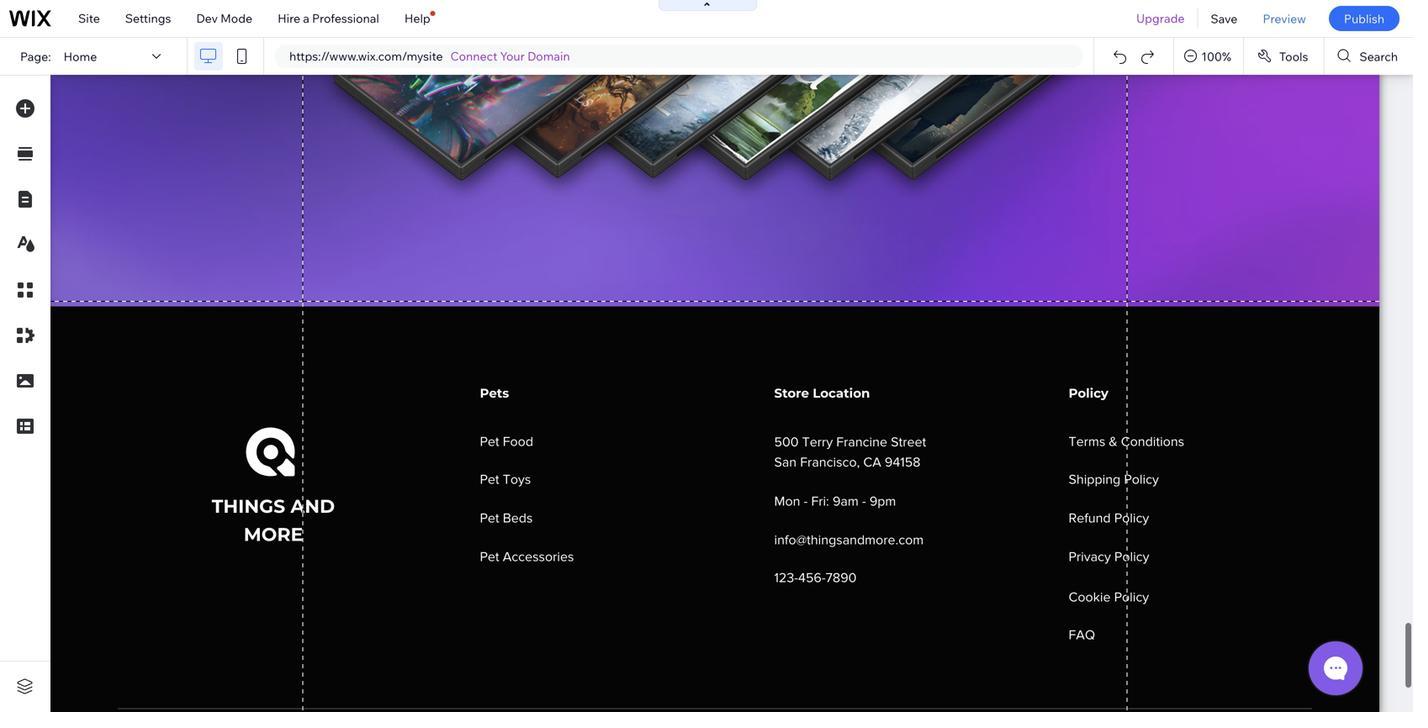 Task type: describe. For each thing, give the bounding box(es) containing it.
dev mode
[[196, 11, 252, 26]]

save
[[1211, 11, 1238, 26]]

a
[[303, 11, 310, 26]]

mode
[[221, 11, 252, 26]]

dev
[[196, 11, 218, 26]]

preview button
[[1251, 0, 1319, 37]]

https://www.wix.com/mysite
[[289, 49, 443, 64]]

100%
[[1202, 49, 1232, 64]]

domain
[[528, 49, 570, 64]]

your
[[500, 49, 525, 64]]

search
[[1360, 49, 1399, 64]]

publish button
[[1329, 6, 1400, 31]]



Task type: vqa. For each thing, say whether or not it's contained in the screenshot.
Preview
yes



Task type: locate. For each thing, give the bounding box(es) containing it.
hire a professional
[[278, 11, 379, 26]]

save button
[[1199, 0, 1251, 37]]

settings
[[125, 11, 171, 26]]

upgrade
[[1137, 11, 1185, 26]]

tools button
[[1244, 38, 1324, 75]]

home
[[64, 49, 97, 64]]

100% button
[[1175, 38, 1244, 75]]

help
[[405, 11, 431, 26]]

connect
[[451, 49, 498, 64]]

professional
[[312, 11, 379, 26]]

site
[[78, 11, 100, 26]]

publish
[[1345, 11, 1385, 26]]

https://www.wix.com/mysite connect your domain
[[289, 49, 570, 64]]

search button
[[1325, 38, 1414, 75]]

preview
[[1263, 11, 1307, 26]]

tools
[[1280, 49, 1309, 64]]

hire
[[278, 11, 301, 26]]



